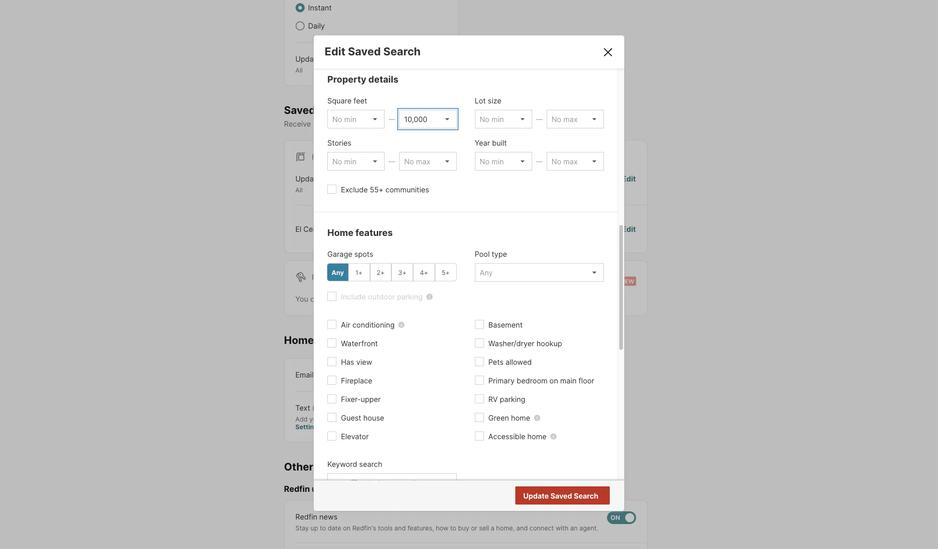 Task type: vqa. For each thing, say whether or not it's contained in the screenshot.
'on' to the top
yes



Task type: locate. For each thing, give the bounding box(es) containing it.
all
[[296, 66, 303, 74], [296, 186, 303, 194]]

timely
[[313, 120, 334, 129]]

None checkbox
[[607, 512, 636, 525]]

redfin down other
[[284, 485, 310, 494]]

redfin inside the redfin news stay up to date on redfin's tools and features, how to buy or sell a home, and connect with an agent.
[[296, 513, 317, 522]]

update saved search button
[[516, 487, 610, 505]]

option group
[[327, 264, 457, 282]]

has
[[341, 358, 354, 367]]

1 horizontal spatial home
[[328, 228, 354, 239]]

air conditioning
[[341, 321, 395, 330]]

no results
[[562, 492, 598, 501]]

list box
[[328, 110, 385, 129], [399, 110, 457, 129], [475, 110, 532, 129], [547, 110, 604, 129], [328, 152, 385, 171], [399, 152, 457, 171], [475, 152, 532, 171], [547, 152, 604, 171], [475, 264, 604, 282]]

1 vertical spatial parking
[[500, 395, 526, 404]]

home features
[[328, 228, 393, 239]]

update types all up property
[[296, 55, 342, 74]]

—
[[389, 115, 395, 123], [536, 115, 543, 123], [389, 158, 395, 165], [536, 158, 543, 165]]

1 horizontal spatial to
[[450, 525, 457, 532]]

2 types from the top
[[323, 175, 342, 184]]

1+
[[356, 269, 363, 277]]

update types all down for sale
[[296, 175, 342, 194]]

search inside saved searches receive timely notifications based on your preferred search filters.
[[465, 120, 488, 129]]

settings
[[296, 423, 322, 431]]

stay
[[296, 525, 309, 532]]

searches left while
[[372, 295, 404, 304]]

edit
[[325, 45, 346, 58], [622, 175, 636, 184], [622, 225, 636, 234]]

home inside the edit saved search dialog
[[328, 228, 354, 239]]

2 horizontal spatial on
[[550, 377, 558, 386]]

home up accessible home
[[511, 414, 531, 423]]

with
[[556, 525, 569, 532]]

to right up
[[320, 525, 326, 532]]

0 vertical spatial your
[[414, 120, 429, 129]]

1 horizontal spatial your
[[414, 120, 429, 129]]

0 horizontal spatial and
[[395, 525, 406, 532]]

edit saved search
[[325, 45, 421, 58]]

saved searches receive timely notifications based on your preferred search filters.
[[284, 104, 512, 129]]

1 vertical spatial all
[[296, 186, 303, 194]]

0 horizontal spatial to
[[320, 525, 326, 532]]

your up settings
[[310, 415, 323, 423]]

search inside the edit saved search dialog
[[359, 460, 382, 469]]

types down for sale
[[323, 175, 342, 184]]

1 vertical spatial search
[[574, 492, 599, 501]]

on inside the redfin news stay up to date on redfin's tools and features, how to buy or sell a home, and connect with an agent.
[[343, 525, 351, 532]]

date
[[328, 525, 341, 532]]

stories
[[328, 139, 352, 148]]

0 vertical spatial edit button
[[622, 174, 636, 194]]

1 for from the top
[[312, 153, 326, 162]]

keyword
[[328, 460, 357, 469]]

parking up the green home
[[500, 395, 526, 404]]

for
[[461, 295, 471, 304]]

update left no
[[524, 492, 549, 501]]

on for news
[[343, 525, 351, 532]]

conditioning
[[353, 321, 395, 330]]

your left preferred at the top of the page
[[414, 120, 429, 129]]

guest
[[341, 414, 361, 423]]

1
[[346, 225, 349, 234]]

search inside update saved search button
[[574, 492, 599, 501]]

preferred
[[431, 120, 463, 129]]

el cerrito test 1
[[296, 225, 349, 234]]

0 vertical spatial search
[[384, 45, 421, 58]]

1 horizontal spatial search
[[574, 492, 599, 501]]

0 vertical spatial edit
[[325, 45, 346, 58]]

0 horizontal spatial search
[[384, 45, 421, 58]]

0 vertical spatial on
[[403, 120, 412, 129]]

exclude
[[341, 185, 368, 195]]

year built
[[475, 139, 507, 148]]

0 vertical spatial search
[[465, 120, 488, 129]]

1 vertical spatial on
[[550, 377, 558, 386]]

0 vertical spatial for
[[312, 153, 326, 162]]

2 vertical spatial update
[[524, 492, 549, 501]]

main
[[561, 377, 577, 386]]

3+ radio
[[392, 264, 413, 282]]

outdoor
[[368, 293, 395, 302]]

update types all
[[296, 55, 342, 74], [296, 175, 342, 194]]

0 vertical spatial update types all
[[296, 55, 342, 74]]

1 vertical spatial redfin
[[296, 513, 317, 522]]

1 horizontal spatial and
[[517, 525, 528, 532]]

2 vertical spatial on
[[343, 525, 351, 532]]

2 for from the top
[[312, 273, 326, 282]]

search
[[465, 120, 488, 129], [359, 460, 382, 469]]

edit button
[[622, 174, 636, 194], [622, 224, 636, 235]]

features,
[[408, 525, 434, 532]]

1 horizontal spatial search
[[465, 120, 488, 129]]

for left the rent
[[312, 273, 326, 282]]

number
[[345, 415, 368, 423]]

1 vertical spatial your
[[310, 415, 323, 423]]

on right 'date'
[[343, 525, 351, 532]]

house
[[364, 414, 384, 423]]

0 vertical spatial home
[[328, 228, 354, 239]]

1 vertical spatial home
[[284, 334, 314, 347]]

2 all from the top
[[296, 186, 303, 194]]

0 vertical spatial home
[[511, 414, 531, 423]]

0 horizontal spatial home
[[284, 334, 314, 347]]

1 update types all from the top
[[296, 55, 342, 74]]

can
[[310, 295, 323, 304]]

garage
[[328, 250, 353, 259]]

home left "tours"
[[284, 334, 314, 347]]

no
[[562, 492, 572, 501]]

home
[[511, 414, 531, 423], [528, 433, 547, 442]]

filters.
[[490, 120, 512, 129]]

on inside saved searches receive timely notifications based on your preferred search filters.
[[403, 120, 412, 129]]

3+
[[398, 269, 407, 277]]

0 horizontal spatial on
[[343, 525, 351, 532]]

redfin for redfin updates
[[284, 485, 310, 494]]

parking down the 3+ 'radio'
[[397, 293, 423, 302]]

1 vertical spatial search
[[359, 460, 382, 469]]

2 and from the left
[[517, 525, 528, 532]]

update down 'daily' option
[[296, 55, 321, 64]]

e.g. office, balcony, modern text field
[[332, 479, 453, 488]]

home right accessible
[[528, 433, 547, 442]]

property
[[328, 74, 366, 85]]

search up year
[[465, 120, 488, 129]]

option group containing any
[[327, 264, 457, 282]]

test
[[329, 225, 344, 234]]

lot
[[475, 96, 486, 105]]

0 horizontal spatial searches
[[318, 104, 366, 117]]

for left sale
[[312, 153, 326, 162]]

other
[[284, 461, 314, 474]]

1 vertical spatial for
[[312, 273, 326, 282]]

1 vertical spatial edit button
[[622, 224, 636, 235]]

redfin
[[284, 485, 310, 494], [296, 513, 317, 522]]

redfin for redfin news stay up to date on redfin's tools and features, how to buy or sell a home, and connect with an agent.
[[296, 513, 317, 522]]

edit saved search dialog
[[314, 36, 625, 516]]

edit inside dialog
[[325, 45, 346, 58]]

home for home tours
[[284, 334, 314, 347]]

to
[[320, 525, 326, 532], [450, 525, 457, 532]]

green
[[489, 414, 509, 423]]

Any radio
[[327, 264, 349, 282]]

saved inside saved searches receive timely notifications based on your preferred search filters.
[[284, 104, 316, 117]]

searches
[[318, 104, 366, 117], [372, 295, 404, 304]]

home,
[[496, 525, 515, 532]]

0 vertical spatial parking
[[397, 293, 423, 302]]

1 vertical spatial update types all
[[296, 175, 342, 194]]

1 horizontal spatial searches
[[372, 295, 404, 304]]

search up e.g. office, balcony, modern text field
[[359, 460, 382, 469]]

0 vertical spatial all
[[296, 66, 303, 74]]

0 vertical spatial types
[[323, 55, 342, 64]]

all down 'daily' option
[[296, 66, 303, 74]]

0 horizontal spatial search
[[359, 460, 382, 469]]

fireplace
[[341, 377, 373, 386]]

accessible
[[489, 433, 526, 442]]

1 types from the top
[[323, 55, 342, 64]]

you can create saved searches while searching for
[[296, 295, 473, 304]]

on right based
[[403, 120, 412, 129]]

redfin up stay
[[296, 513, 317, 522]]

an
[[571, 525, 578, 532]]

el
[[296, 225, 302, 234]]

rent
[[328, 273, 348, 282]]

types
[[323, 55, 342, 64], [323, 175, 342, 184]]

0 horizontal spatial parking
[[397, 293, 423, 302]]

search
[[384, 45, 421, 58], [574, 492, 599, 501]]

on left main on the bottom right
[[550, 377, 558, 386]]

spots
[[355, 250, 374, 259]]

instant
[[308, 3, 332, 12]]

1 horizontal spatial on
[[403, 120, 412, 129]]

1 to from the left
[[320, 525, 326, 532]]

size
[[488, 96, 502, 105]]

search right no
[[574, 492, 599, 501]]

all up el
[[296, 186, 303, 194]]

home up garage
[[328, 228, 354, 239]]

up
[[311, 525, 318, 532]]

and right tools at the left of page
[[395, 525, 406, 532]]

search for edit saved search
[[384, 45, 421, 58]]

1 vertical spatial types
[[323, 175, 342, 184]]

search up details
[[384, 45, 421, 58]]

0 vertical spatial update
[[296, 55, 321, 64]]

on for searches
[[403, 120, 412, 129]]

1 vertical spatial home
[[528, 433, 547, 442]]

Instant radio
[[296, 3, 305, 12]]

4+ radio
[[413, 264, 435, 282]]

1 edit button from the top
[[622, 174, 636, 194]]

update down for sale
[[296, 175, 321, 184]]

types up property
[[323, 55, 342, 64]]

2 vertical spatial edit
[[622, 225, 636, 234]]

for sale
[[312, 153, 346, 162]]

and right "home,"
[[517, 525, 528, 532]]

0 vertical spatial searches
[[318, 104, 366, 117]]

other emails
[[284, 461, 349, 474]]

and
[[395, 525, 406, 532], [517, 525, 528, 532]]

your
[[414, 120, 429, 129], [310, 415, 323, 423]]

to left the 'buy'
[[450, 525, 457, 532]]

floor
[[579, 377, 595, 386]]

0 vertical spatial redfin
[[284, 485, 310, 494]]

searches up notifications
[[318, 104, 366, 117]]

your inside saved searches receive timely notifications based on your preferred search filters.
[[414, 120, 429, 129]]

email
[[296, 370, 314, 380]]

update inside update saved search button
[[524, 492, 549, 501]]



Task type: describe. For each thing, give the bounding box(es) containing it.
features
[[356, 228, 393, 239]]

0 horizontal spatial your
[[310, 415, 323, 423]]

4+
[[420, 269, 428, 277]]

accessible home
[[489, 433, 547, 442]]

home for home features
[[328, 228, 354, 239]]

washer/dryer hookup
[[489, 339, 562, 349]]

include outdoor parking
[[341, 293, 423, 302]]

edit saved search element
[[325, 45, 592, 58]]

feet
[[354, 96, 367, 105]]

5+ radio
[[435, 264, 457, 282]]

for for for sale
[[312, 153, 326, 162]]

no results button
[[551, 488, 609, 506]]

option group inside the edit saved search dialog
[[327, 264, 457, 282]]

updates
[[312, 485, 345, 494]]

a
[[491, 525, 495, 532]]

text (sms)
[[296, 404, 333, 413]]

daily
[[308, 21, 325, 30]]

1 vertical spatial searches
[[372, 295, 404, 304]]

home for accessible home
[[528, 433, 547, 442]]

property details
[[328, 74, 399, 85]]

redfin news stay up to date on redfin's tools and features, how to buy or sell a home, and connect with an agent.
[[296, 513, 599, 532]]

1 horizontal spatial parking
[[500, 395, 526, 404]]

details
[[369, 74, 399, 85]]

— for year built
[[536, 158, 543, 165]]

you
[[296, 295, 308, 304]]

receive
[[284, 120, 311, 129]]

exclude 55+ communities
[[341, 185, 429, 195]]

add your phone number in
[[296, 415, 377, 423]]

update saved search
[[524, 492, 599, 501]]

— for stories
[[389, 158, 395, 165]]

account settings link
[[296, 415, 403, 431]]

primary
[[489, 377, 515, 386]]

green home
[[489, 414, 531, 423]]

add
[[296, 415, 308, 423]]

any
[[332, 269, 344, 277]]

agent.
[[580, 525, 599, 532]]

text
[[296, 404, 310, 413]]

account settings
[[296, 415, 403, 431]]

for rent
[[312, 273, 348, 282]]

for for for rent
[[312, 273, 326, 282]]

in
[[370, 415, 375, 423]]

primary bedroom on main floor
[[489, 377, 595, 386]]

sale
[[328, 153, 346, 162]]

how
[[436, 525, 449, 532]]

on inside the edit saved search dialog
[[550, 377, 558, 386]]

searches inside saved searches receive timely notifications based on your preferred search filters.
[[318, 104, 366, 117]]

bedroom
[[517, 377, 548, 386]]

2 update types all from the top
[[296, 175, 342, 194]]

(sms)
[[312, 404, 333, 413]]

has view
[[341, 358, 372, 367]]

news
[[320, 513, 338, 522]]

keyword search
[[328, 460, 382, 469]]

55+
[[370, 185, 384, 195]]

2 edit button from the top
[[622, 224, 636, 235]]

2+ radio
[[370, 264, 392, 282]]

saved inside button
[[551, 492, 573, 501]]

buy
[[458, 525, 470, 532]]

search for update saved search
[[574, 492, 599, 501]]

1 all from the top
[[296, 66, 303, 74]]

notifications
[[336, 120, 378, 129]]

1 vertical spatial edit
[[622, 175, 636, 184]]

cerrito
[[304, 225, 327, 234]]

rv
[[489, 395, 498, 404]]

connect
[[530, 525, 554, 532]]

or
[[471, 525, 477, 532]]

rv parking
[[489, 395, 526, 404]]

sell
[[479, 525, 489, 532]]

1+ radio
[[348, 264, 370, 282]]

garage spots
[[328, 250, 374, 259]]

built
[[492, 139, 507, 148]]

home for green home
[[511, 414, 531, 423]]

— for lot size
[[536, 115, 543, 123]]

redfin's
[[353, 525, 376, 532]]

communities
[[386, 185, 429, 195]]

fixer-
[[341, 395, 361, 404]]

include
[[341, 293, 366, 302]]

based
[[380, 120, 401, 129]]

— for square feet
[[389, 115, 395, 123]]

results
[[574, 492, 598, 501]]

1 vertical spatial update
[[296, 175, 321, 184]]

2 to from the left
[[450, 525, 457, 532]]

emails
[[316, 461, 349, 474]]

air
[[341, 321, 351, 330]]

1 and from the left
[[395, 525, 406, 532]]

waterfront
[[341, 339, 378, 349]]

Daily radio
[[296, 21, 305, 30]]

pool
[[475, 250, 490, 259]]

redfin updates
[[284, 485, 345, 494]]

pool type
[[475, 250, 507, 259]]

pets allowed
[[489, 358, 532, 367]]

view
[[357, 358, 372, 367]]

tools
[[378, 525, 393, 532]]

5+
[[442, 269, 450, 277]]

elevator
[[341, 433, 369, 442]]

2+
[[377, 269, 385, 277]]

upper
[[361, 395, 381, 404]]

washer/dryer
[[489, 339, 535, 349]]

basement
[[489, 321, 523, 330]]

create
[[325, 295, 347, 304]]

square feet
[[328, 96, 367, 105]]

home tours
[[284, 334, 344, 347]]



